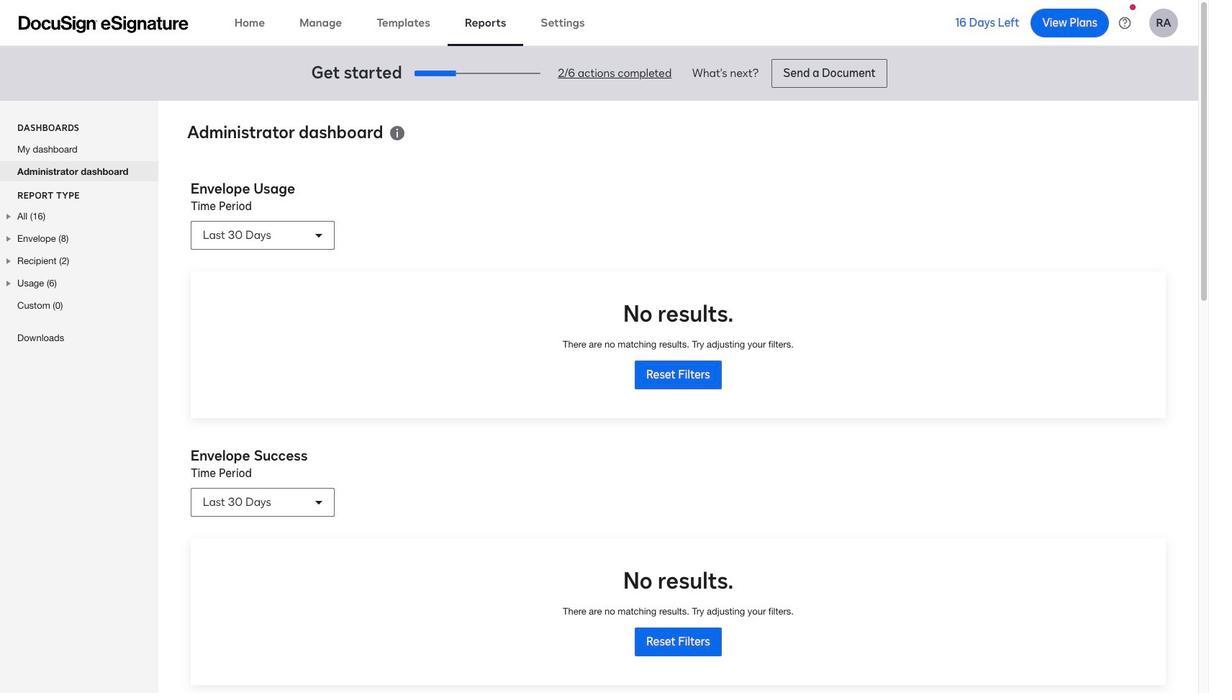 Task type: vqa. For each thing, say whether or not it's contained in the screenshot.
DocuSign eSignature image
yes



Task type: locate. For each thing, give the bounding box(es) containing it.
docusign esignature image
[[19, 15, 189, 33]]



